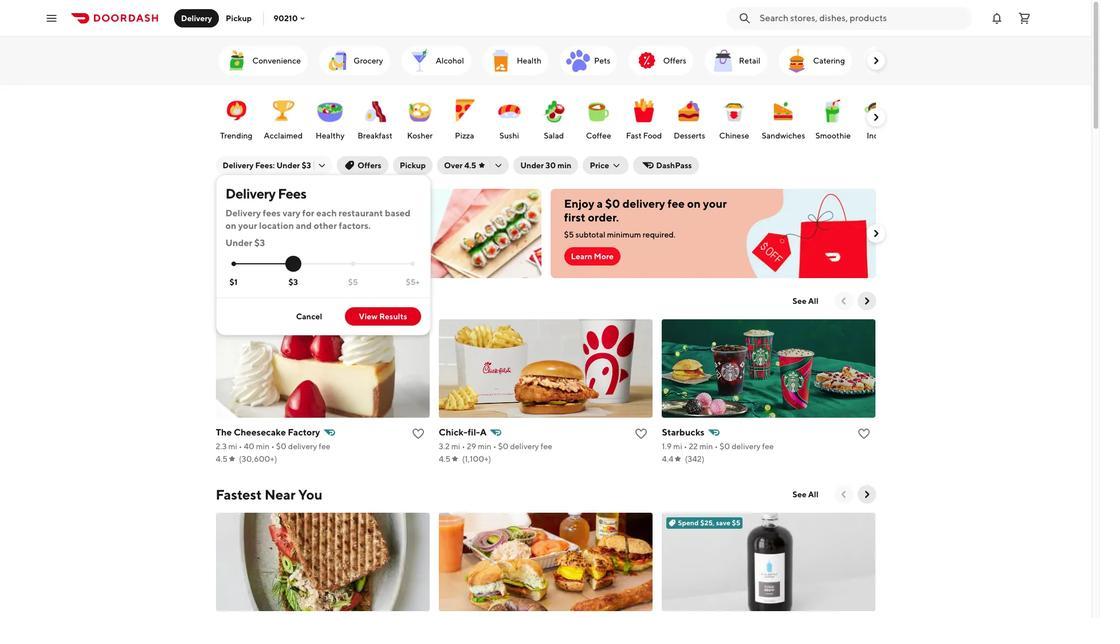 Task type: describe. For each thing, give the bounding box(es) containing it.
price
[[590, 161, 609, 170]]

(342)
[[685, 455, 704, 464]]

trending link
[[217, 91, 256, 144]]

4.5 for the cheesecake factory
[[216, 455, 228, 464]]

40deal,
[[229, 228, 264, 237]]

national favorites link
[[216, 292, 328, 311]]

90210 button
[[274, 13, 307, 23]]

delivery for delivery fees
[[225, 186, 275, 202]]

$5 for $5
[[348, 278, 358, 287]]

dashpass button
[[633, 156, 699, 175]]

1 horizontal spatial your
[[297, 197, 320, 210]]

healthy
[[316, 131, 345, 140]]

smoothie
[[816, 131, 851, 140]]

fil-
[[468, 427, 480, 438]]

Store search: begin typing to search for stores available on DoorDash text field
[[760, 12, 965, 24]]

fees:
[[255, 161, 275, 170]]

each
[[316, 208, 337, 219]]

health
[[517, 56, 541, 65]]

$​0 for factory
[[276, 442, 287, 451]]

40
[[244, 442, 254, 451]]

national
[[216, 293, 270, 309]]

cancel button
[[282, 308, 336, 326]]

favorites
[[273, 293, 328, 309]]

a
[[597, 197, 603, 210]]

retail image
[[709, 47, 737, 74]]

4.4
[[662, 455, 673, 464]]

flowers image
[[868, 47, 895, 74]]

mi for the
[[228, 442, 237, 451]]

over 4.5 button
[[437, 156, 509, 175]]

save
[[229, 217, 247, 226]]

min for starbucks
[[699, 442, 713, 451]]

fee inside enjoy a $0 delivery fee on your first order.
[[668, 197, 685, 210]]

4.5 inside button
[[464, 161, 476, 170]]

pets
[[594, 56, 610, 65]]

a
[[480, 427, 487, 438]]

3 mi from the left
[[673, 442, 682, 451]]

code
[[356, 217, 374, 226]]

trending
[[220, 131, 253, 140]]

enjoy a $0 delivery fee on your first order.
[[564, 197, 727, 224]]

fastest near you link
[[216, 486, 322, 504]]

$0
[[605, 197, 620, 210]]

national favorites
[[216, 293, 328, 309]]

based
[[385, 208, 411, 219]]

$5+
[[406, 278, 420, 287]]

all for fastest near you
[[808, 490, 818, 500]]

delivery for delivery
[[181, 13, 212, 23]]

sushi
[[499, 131, 519, 140]]

3 • from the left
[[462, 442, 465, 451]]

offers inside "offers" button
[[357, 161, 381, 170]]

1 • from the left
[[239, 442, 242, 451]]

see for national favorites
[[793, 297, 807, 306]]

valid
[[265, 228, 283, 237]]

min for the cheesecake factory
[[256, 442, 270, 451]]

offers inside offers link
[[663, 56, 686, 65]]

pickup for bottommost pickup "button"
[[400, 161, 426, 170]]

fastest near you
[[216, 487, 322, 503]]

previous button of carousel image
[[838, 489, 849, 501]]

cancel
[[296, 312, 322, 321]]

for inside "save up to $10 on orders $15+ with code 40deal, valid for 45 days upon signup"
[[284, 228, 295, 237]]

(30,600+)
[[239, 455, 277, 464]]

0 horizontal spatial $3
[[254, 238, 265, 249]]

delivery for delivery fees vary for each restaurant based on your location and other factors.
[[225, 208, 261, 219]]

0 vertical spatial orders
[[356, 197, 390, 210]]

$15+
[[320, 217, 337, 226]]

under 30 min button
[[513, 156, 578, 175]]

spend
[[678, 519, 699, 528]]

catering
[[813, 56, 845, 65]]

upon
[[326, 228, 345, 237]]

3.2
[[439, 442, 450, 451]]

2 horizontal spatial $3
[[302, 161, 311, 170]]

for inside delivery fees vary for each restaurant based on your location and other factors.
[[302, 208, 314, 219]]

under for under $3
[[225, 238, 252, 249]]

coffee
[[586, 131, 611, 140]]

$25,
[[700, 519, 715, 528]]

food
[[643, 131, 662, 140]]

acclaimed link
[[262, 91, 305, 144]]

0 vertical spatial first
[[323, 197, 344, 210]]

fee for the cheesecake factory
[[319, 442, 330, 451]]

kosher
[[407, 131, 433, 140]]

fast food
[[626, 131, 662, 140]]

breakfast
[[358, 131, 392, 140]]

to
[[260, 217, 267, 226]]

other
[[314, 221, 337, 231]]

fee for starbucks
[[762, 442, 774, 451]]

retail
[[739, 56, 760, 65]]

(1,100+)
[[462, 455, 491, 464]]

save
[[716, 519, 731, 528]]

health link
[[482, 46, 548, 76]]

delivery fees: under $3
[[223, 161, 311, 170]]

4 • from the left
[[493, 442, 496, 451]]

over
[[444, 161, 463, 170]]

chick-
[[439, 427, 468, 438]]

fee for chick-fil-a
[[541, 442, 552, 451]]

grocery
[[354, 56, 383, 65]]

order.
[[588, 211, 619, 224]]

convenience
[[252, 56, 301, 65]]

grocery link
[[319, 46, 390, 76]]

1 horizontal spatial $3
[[289, 278, 298, 287]]

get 40% off your first 2 orders
[[229, 197, 390, 210]]

2.3 mi • 40 min • $​0 delivery fee
[[216, 442, 330, 451]]

fees
[[263, 208, 281, 219]]

90210
[[274, 13, 298, 23]]

delivery inside enjoy a $0 delivery fee on your first order.
[[623, 197, 665, 210]]

45
[[296, 228, 306, 237]]

under $3
[[225, 238, 265, 249]]

factors.
[[339, 221, 371, 231]]



Task type: locate. For each thing, give the bounding box(es) containing it.
3.2 mi • 29 min • $​0 delivery fee
[[439, 442, 552, 451]]

1 vertical spatial pickup
[[400, 161, 426, 170]]

convenience image
[[223, 47, 250, 74]]

$5+ stars and over image
[[411, 262, 415, 267]]

1 horizontal spatial pickup
[[400, 161, 426, 170]]

your
[[297, 197, 320, 210], [703, 197, 727, 210], [238, 221, 257, 231]]

min right 29
[[478, 442, 491, 451]]

mi right 1.9
[[673, 442, 682, 451]]

1 horizontal spatial click to add this store to your saved list image
[[634, 427, 648, 441]]

$​0 right 29
[[498, 442, 508, 451]]

$5 for $5 subtotal minimum required.
[[564, 230, 574, 239]]

see all left previous button of carousel icon
[[793, 490, 818, 500]]

1 vertical spatial next button of carousel image
[[870, 228, 882, 239]]

2 horizontal spatial mi
[[673, 442, 682, 451]]

pickup button up the convenience image
[[219, 9, 259, 27]]

notification bell image
[[990, 11, 1004, 25]]

catering link
[[779, 46, 852, 76]]

offers right "offers" icon
[[663, 56, 686, 65]]

2.3
[[216, 442, 227, 451]]

see all link left previous button of carousel icon
[[786, 486, 825, 504]]

see all link for fastest near you
[[786, 486, 825, 504]]

delivery fees vary for each restaurant based on your location and other factors.
[[225, 208, 411, 231]]

2 see all from the top
[[793, 490, 818, 500]]

under for under 30 min
[[520, 161, 544, 170]]

0 horizontal spatial $​0
[[276, 442, 287, 451]]

$10
[[269, 217, 282, 226]]

$3 up favorites
[[289, 278, 298, 287]]

4.5 down '2.3'
[[216, 455, 228, 464]]

pickup for the topmost pickup "button"
[[226, 13, 252, 23]]

offers button
[[337, 156, 388, 175]]

min inside under 30 min button
[[557, 161, 571, 170]]

1 horizontal spatial $​0
[[498, 442, 508, 451]]

0 horizontal spatial for
[[284, 228, 295, 237]]

0 vertical spatial $5
[[564, 230, 574, 239]]

indian
[[867, 131, 890, 140]]

2 see from the top
[[793, 490, 807, 500]]

• right 29
[[493, 442, 496, 451]]

fee
[[668, 197, 685, 210], [319, 442, 330, 451], [541, 442, 552, 451], [762, 442, 774, 451]]

0 horizontal spatial 4.5
[[216, 455, 228, 464]]

0 horizontal spatial mi
[[228, 442, 237, 451]]

on right $10
[[284, 217, 293, 226]]

0 horizontal spatial first
[[323, 197, 344, 210]]

see all link left previous button of carousel image
[[786, 292, 825, 311]]

1 horizontal spatial under
[[276, 161, 300, 170]]

signup
[[346, 228, 371, 237]]

0 horizontal spatial orders
[[295, 217, 318, 226]]

convenience link
[[218, 46, 308, 76]]

1 vertical spatial see all
[[793, 490, 818, 500]]

pets link
[[560, 46, 617, 76]]

pizza
[[455, 131, 474, 140]]

delivery right $0
[[623, 197, 665, 210]]

1 horizontal spatial $5
[[564, 230, 574, 239]]

min up (30,600+)
[[256, 442, 270, 451]]

save up to $10 on orders $15+ with code 40deal, valid for 45 days upon signup
[[229, 217, 374, 237]]

price button
[[583, 156, 629, 175]]

view results
[[359, 312, 407, 321]]

alcohol image
[[406, 47, 433, 74]]

pickup
[[226, 13, 252, 23], [400, 161, 426, 170]]

delivery inside delivery fees vary for each restaurant based on your location and other factors.
[[225, 208, 261, 219]]

delivery right 29
[[510, 442, 539, 451]]

minimum
[[607, 230, 641, 239]]

• left 22
[[684, 442, 687, 451]]

enjoy
[[564, 197, 594, 210]]

$5 down $5 stars and over image
[[348, 278, 358, 287]]

0 vertical spatial pickup
[[226, 13, 252, 23]]

next button of carousel image
[[870, 112, 882, 123], [870, 228, 882, 239], [861, 296, 872, 307]]

orders up code
[[356, 197, 390, 210]]

1 horizontal spatial pickup button
[[393, 156, 433, 175]]

$​0 right 22
[[720, 442, 730, 451]]

1 vertical spatial next button of carousel image
[[861, 489, 872, 501]]

fees
[[278, 186, 306, 202]]

learn
[[571, 252, 592, 261]]

$​0 down "the cheesecake factory"
[[276, 442, 287, 451]]

0 vertical spatial for
[[302, 208, 314, 219]]

4.5 down 3.2
[[439, 455, 451, 464]]

for left 45
[[284, 228, 295, 237]]

1 vertical spatial first
[[564, 211, 586, 224]]

1 vertical spatial all
[[808, 490, 818, 500]]

0 horizontal spatial $5
[[348, 278, 358, 287]]

under right fees:
[[276, 161, 300, 170]]

orders inside "save up to $10 on orders $15+ with code 40deal, valid for 45 days upon signup"
[[295, 217, 318, 226]]

4.5 right over
[[464, 161, 476, 170]]

view results button
[[345, 308, 421, 326]]

1 vertical spatial $3
[[254, 238, 265, 249]]

2 horizontal spatial 4.5
[[464, 161, 476, 170]]

1 horizontal spatial on
[[284, 217, 293, 226]]

see all left previous button of carousel image
[[793, 297, 818, 306]]

• left 40
[[239, 442, 242, 451]]

1 vertical spatial pickup button
[[393, 156, 433, 175]]

1 see all from the top
[[793, 297, 818, 306]]

days
[[308, 228, 324, 237]]

alcohol
[[436, 56, 464, 65]]

0 items, open order cart image
[[1018, 11, 1031, 25]]

delivery fees
[[225, 186, 306, 202]]

you
[[298, 487, 322, 503]]

delivery down factory
[[288, 442, 317, 451]]

your inside enjoy a $0 delivery fee on your first order.
[[703, 197, 727, 210]]

mi right 3.2
[[451, 442, 460, 451]]

min right 22
[[699, 442, 713, 451]]

1 vertical spatial see
[[793, 490, 807, 500]]

results
[[379, 312, 407, 321]]

orders up 45
[[295, 217, 318, 226]]

30
[[546, 161, 556, 170]]

1 horizontal spatial first
[[564, 211, 586, 224]]

2 vertical spatial next button of carousel image
[[861, 296, 872, 307]]

2 click to add this store to your saved list image from the left
[[634, 427, 648, 441]]

2 horizontal spatial under
[[520, 161, 544, 170]]

grocery image
[[324, 47, 351, 74]]

under 30 min
[[520, 161, 571, 170]]

2 all from the top
[[808, 490, 818, 500]]

offers link
[[629, 46, 693, 76]]

all left previous button of carousel image
[[808, 297, 818, 306]]

see all for national favorites
[[793, 297, 818, 306]]

the
[[216, 427, 232, 438]]

0 vertical spatial next button of carousel image
[[870, 112, 882, 123]]

2 vertical spatial $3
[[289, 278, 298, 287]]

min right 30
[[557, 161, 571, 170]]

for
[[302, 208, 314, 219], [284, 228, 295, 237]]

next button of carousel image right previous button of carousel icon
[[861, 489, 872, 501]]

• left 29
[[462, 442, 465, 451]]

on up under $3
[[225, 221, 236, 231]]

see left previous button of carousel icon
[[793, 490, 807, 500]]

under left 30
[[520, 161, 544, 170]]

$3 down 40deal, in the left top of the page
[[254, 238, 265, 249]]

2 horizontal spatial your
[[703, 197, 727, 210]]

over 4.5
[[444, 161, 476, 170]]

and
[[296, 221, 312, 231]]

click to add this store to your saved list image for a
[[634, 427, 648, 441]]

$5 left subtotal
[[564, 230, 574, 239]]

all left previous button of carousel icon
[[808, 490, 818, 500]]

0 horizontal spatial on
[[225, 221, 236, 231]]

delivery button
[[174, 9, 219, 27]]

0 vertical spatial all
[[808, 297, 818, 306]]

min
[[557, 161, 571, 170], [256, 442, 270, 451], [478, 442, 491, 451], [699, 442, 713, 451]]

4.5
[[464, 161, 476, 170], [216, 455, 228, 464], [439, 455, 451, 464]]

on down dashpass
[[687, 197, 701, 210]]

mi
[[228, 442, 237, 451], [451, 442, 460, 451], [673, 442, 682, 451]]

2 horizontal spatial click to add this store to your saved list image
[[857, 427, 871, 441]]

1 $​0 from the left
[[276, 442, 287, 451]]

2
[[347, 197, 353, 210]]

delivery right 22
[[732, 442, 761, 451]]

catering image
[[783, 47, 811, 74]]

acclaimed
[[264, 131, 303, 140]]

on
[[687, 197, 701, 210], [284, 217, 293, 226], [225, 221, 236, 231]]

1 see all link from the top
[[786, 292, 825, 311]]

on inside "save up to $10 on orders $15+ with code 40deal, valid for 45 days upon signup"
[[284, 217, 293, 226]]

orders
[[356, 197, 390, 210], [295, 217, 318, 226]]

offers down breakfast
[[357, 161, 381, 170]]

4.5 for chick-fil-a
[[439, 455, 451, 464]]

mi for chick-
[[451, 442, 460, 451]]

• down "the cheesecake factory"
[[271, 442, 274, 451]]

2 $​0 from the left
[[498, 442, 508, 451]]

1 horizontal spatial 4.5
[[439, 455, 451, 464]]

previous button of carousel image
[[838, 296, 849, 307]]

pickup button down kosher
[[393, 156, 433, 175]]

3 $​0 from the left
[[720, 442, 730, 451]]

with
[[338, 217, 354, 226]]

$1 stars and over image
[[231, 262, 236, 267]]

1 vertical spatial $5
[[348, 278, 358, 287]]

delivery for starbucks
[[732, 442, 761, 451]]

see all
[[793, 297, 818, 306], [793, 490, 818, 500]]

delivery
[[623, 197, 665, 210], [288, 442, 317, 451], [510, 442, 539, 451], [732, 442, 761, 451]]

learn more
[[571, 252, 614, 261]]

0 horizontal spatial offers
[[357, 161, 381, 170]]

0 vertical spatial see
[[793, 297, 807, 306]]

1 all from the top
[[808, 297, 818, 306]]

see for fastest near you
[[793, 490, 807, 500]]

open menu image
[[45, 11, 58, 25]]

2 mi from the left
[[451, 442, 460, 451]]

first left the 2
[[323, 197, 344, 210]]

0 horizontal spatial pickup button
[[219, 9, 259, 27]]

chinese
[[719, 131, 749, 140]]

1 horizontal spatial for
[[302, 208, 314, 219]]

see all for fastest near you
[[793, 490, 818, 500]]

min for chick-fil-a
[[478, 442, 491, 451]]

next button of carousel image
[[870, 55, 882, 66], [861, 489, 872, 501]]

the cheesecake factory
[[216, 427, 320, 438]]

click to add this store to your saved list image for factory
[[411, 427, 425, 441]]

0 horizontal spatial click to add this store to your saved list image
[[411, 427, 425, 441]]

on inside delivery fees vary for each restaurant based on your location and other factors.
[[225, 221, 236, 231]]

$5 stars and over image
[[351, 262, 355, 267]]

first inside enjoy a $0 delivery fee on your first order.
[[564, 211, 586, 224]]

3 click to add this store to your saved list image from the left
[[857, 427, 871, 441]]

first down 'enjoy'
[[564, 211, 586, 224]]

get
[[229, 197, 250, 210]]

mi right '2.3'
[[228, 442, 237, 451]]

22
[[689, 442, 698, 451]]

click to add this store to your saved list image
[[411, 427, 425, 441], [634, 427, 648, 441], [857, 427, 871, 441]]

under down 40deal, in the left top of the page
[[225, 238, 252, 249]]

0 vertical spatial next button of carousel image
[[870, 55, 882, 66]]

up
[[249, 217, 258, 226]]

health image
[[487, 47, 514, 74]]

1 vertical spatial see all link
[[786, 486, 825, 504]]

your inside delivery fees vary for each restaurant based on your location and other factors.
[[238, 221, 257, 231]]

desserts
[[674, 131, 705, 140]]

0 vertical spatial pickup button
[[219, 9, 259, 27]]

alcohol link
[[401, 46, 471, 76]]

1 vertical spatial offers
[[357, 161, 381, 170]]

delivery for delivery fees: under $3
[[223, 161, 254, 170]]

1 mi from the left
[[228, 442, 237, 451]]

2 horizontal spatial $5
[[732, 519, 740, 528]]

delivery for chick-fil-a
[[510, 442, 539, 451]]

pets image
[[564, 47, 592, 74]]

1 vertical spatial orders
[[295, 217, 318, 226]]

2 vertical spatial $5
[[732, 519, 740, 528]]

2 horizontal spatial on
[[687, 197, 701, 210]]

first
[[323, 197, 344, 210], [564, 211, 586, 224]]

2 • from the left
[[271, 442, 274, 451]]

pickup down kosher
[[400, 161, 426, 170]]

fast
[[626, 131, 642, 140]]

next button of carousel image down store search: begin typing to search for stores available on doordash text box
[[870, 55, 882, 66]]

offers image
[[633, 47, 661, 74]]

2 horizontal spatial $​0
[[720, 442, 730, 451]]

1 horizontal spatial offers
[[663, 56, 686, 65]]

1 vertical spatial for
[[284, 228, 295, 237]]

1 click to add this store to your saved list image from the left
[[411, 427, 425, 441]]

delivery for the cheesecake factory
[[288, 442, 317, 451]]

more
[[594, 252, 614, 261]]

chick-fil-a
[[439, 427, 487, 438]]

see left previous button of carousel image
[[793, 297, 807, 306]]

$​0 for a
[[498, 442, 508, 451]]

delivery inside button
[[181, 13, 212, 23]]

pickup right delivery button
[[226, 13, 252, 23]]

1 see from the top
[[793, 297, 807, 306]]

near
[[265, 487, 295, 503]]

vary
[[283, 208, 300, 219]]

0 vertical spatial see all
[[793, 297, 818, 306]]

$3 up fees
[[302, 161, 311, 170]]

6 • from the left
[[715, 442, 718, 451]]

0 horizontal spatial your
[[238, 221, 257, 231]]

required.
[[643, 230, 676, 239]]

starbucks
[[662, 427, 705, 438]]

all for national favorites
[[808, 297, 818, 306]]

0 vertical spatial see all link
[[786, 292, 825, 311]]

0 horizontal spatial under
[[225, 238, 252, 249]]

0 vertical spatial $3
[[302, 161, 311, 170]]

0 vertical spatial offers
[[663, 56, 686, 65]]

see all link for national favorites
[[786, 292, 825, 311]]

location
[[259, 221, 294, 231]]

offers
[[663, 56, 686, 65], [357, 161, 381, 170]]

0 horizontal spatial pickup
[[226, 13, 252, 23]]

1 horizontal spatial mi
[[451, 442, 460, 451]]

on inside enjoy a $0 delivery fee on your first order.
[[687, 197, 701, 210]]

1.9
[[662, 442, 672, 451]]

under inside button
[[520, 161, 544, 170]]

for up and
[[302, 208, 314, 219]]

•
[[239, 442, 242, 451], [271, 442, 274, 451], [462, 442, 465, 451], [493, 442, 496, 451], [684, 442, 687, 451], [715, 442, 718, 451]]

2 see all link from the top
[[786, 486, 825, 504]]

1 horizontal spatial orders
[[356, 197, 390, 210]]

$5 subtotal minimum required.
[[564, 230, 676, 239]]

• right 22
[[715, 442, 718, 451]]

$5 right the "save"
[[732, 519, 740, 528]]

5 • from the left
[[684, 442, 687, 451]]



Task type: vqa. For each thing, say whether or not it's contained in the screenshot.
Over 4.5 at the top left of page
yes



